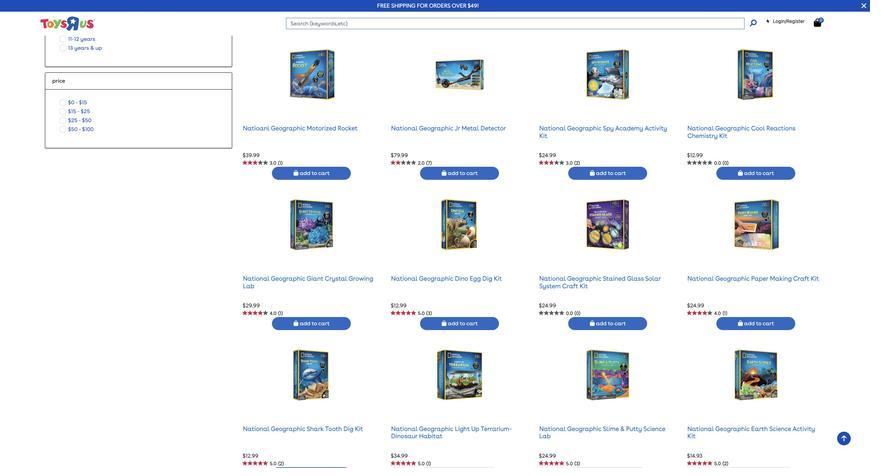 Task type: describe. For each thing, give the bounding box(es) containing it.
3.0 (2)
[[566, 160, 580, 166]]

4.0 (1) for national geographic giant crystal growing lab
[[270, 310, 283, 316]]

$24.99 for national geographic stained glass solar system craft kit
[[539, 302, 556, 309]]

11-12 years
[[68, 36, 95, 42]]

- for $0
[[76, 99, 78, 106]]

4.5 (2)
[[715, 10, 729, 15]]

2 vertical spatial years
[[74, 44, 89, 51]]

5.0 for national geographic dino egg dig kit
[[418, 310, 425, 316]]

Enter Keyword or Item No. search field
[[286, 18, 745, 29]]

system
[[540, 282, 561, 289]]

shipping
[[392, 2, 416, 9]]

national for national geographic jr metal detector
[[391, 125, 418, 132]]

national geographic cool reactions chemistry kit image
[[728, 40, 785, 109]]

national geographic spy academy activity kit
[[540, 125, 668, 139]]

kit for national geographic earth science activity kit
[[688, 433, 696, 440]]

$50 inside $50 - $100 button
[[68, 126, 78, 132]]

natioanl geographic motorized rocket link
[[243, 125, 358, 132]]

0 vertical spatial craft
[[794, 275, 810, 282]]

8-
[[68, 27, 74, 33]]

4.0 (1) for national geographic paper making craft kit
[[715, 310, 728, 316]]

cool
[[752, 125, 765, 132]]

$25 - $50 button
[[57, 116, 94, 125]]

reactions
[[767, 125, 796, 132]]

national geographic giant crystal growing lab link
[[243, 275, 373, 289]]

price element
[[52, 77, 225, 85]]

rocket
[[338, 125, 358, 132]]

solar
[[646, 275, 661, 282]]

1 vertical spatial $15
[[68, 108, 76, 114]]

lab inside 'national geographic giant crystal growing lab'
[[243, 282, 255, 289]]

$50 - $100
[[68, 126, 94, 132]]

$12.99 for national geographic cool reactions chemistry kit
[[688, 152, 703, 158]]

national for national geographic earth science activity kit
[[688, 425, 714, 432]]

$12.99 for national geographic dino egg dig kit
[[391, 302, 407, 309]]

(6)
[[278, 10, 284, 15]]

2.0 (7)
[[418, 160, 432, 166]]

natioanl geographic motorized rocket image
[[284, 40, 340, 109]]

4.0 for national geographic giant crystal growing lab
[[270, 310, 277, 316]]

national geographic paper making craft kit image
[[728, 190, 785, 259]]

terrarium-
[[481, 425, 512, 432]]

3.0 for national
[[566, 160, 573, 166]]

dino
[[455, 275, 468, 282]]

national for national geographic giant crystal growing lab
[[243, 275, 270, 282]]

free shipping for orders over $49! link
[[377, 2, 479, 9]]

national geographic slime & putty science lab image
[[580, 341, 636, 409]]

(1) for national geographic light up terrarium- dinosaur habitat
[[427, 461, 431, 466]]

0 link
[[814, 17, 829, 27]]

free
[[377, 2, 390, 9]]

shopping bag image inside 0 link
[[814, 19, 822, 27]]

natioanl
[[243, 125, 270, 132]]

habitat
[[419, 433, 443, 440]]

geographic for earth
[[716, 425, 750, 432]]

national for national geographic stained glass solar system craft kit
[[540, 275, 566, 282]]

3.0 for natioanl
[[270, 160, 276, 166]]

dinosaur
[[391, 433, 418, 440]]

detector
[[481, 125, 506, 132]]

shark
[[307, 425, 324, 432]]

up
[[95, 44, 102, 51]]

national for national geographic cool reactions chemistry kit
[[688, 125, 714, 132]]

1 horizontal spatial 5.0 (2)
[[418, 10, 432, 15]]

natioanl geographic motorized rocket
[[243, 125, 358, 132]]

national geographic paper making craft kit
[[688, 275, 820, 282]]

13 years & up
[[68, 44, 102, 51]]

light
[[455, 425, 470, 432]]

$50 - $100 button
[[57, 125, 96, 134]]

kit for national geographic dino egg dig kit
[[494, 275, 502, 282]]

13
[[68, 44, 73, 51]]

national geographic shark tooth dig kit image
[[284, 341, 340, 409]]

putty
[[626, 425, 642, 432]]

up
[[472, 425, 480, 432]]

slime
[[603, 425, 619, 432]]

age
[[52, 5, 63, 12]]

geographic for shark
[[271, 425, 305, 432]]

0.0 for kit
[[715, 160, 721, 166]]

years for 8-10 years
[[80, 27, 95, 33]]

1.0 (1)
[[566, 10, 578, 15]]

kit for national geographic paper making craft kit
[[811, 275, 820, 282]]

giant
[[307, 275, 324, 282]]

national geographic jr metal detector image
[[432, 40, 488, 109]]

5.0 for national geographic slime & putty science lab
[[566, 461, 573, 466]]

national geographic earth science activity kit link
[[688, 425, 816, 440]]

egg
[[470, 275, 481, 282]]

10
[[74, 27, 79, 33]]

$29.99
[[243, 302, 260, 309]]

11-12 years button
[[57, 35, 97, 43]]

motorized
[[307, 125, 336, 132]]

(1) for national geographic giant crystal growing lab
[[278, 310, 283, 316]]

$15 - $25 button
[[57, 107, 92, 116]]

4.0 for national geographic paper making craft kit
[[715, 310, 721, 316]]

$25 inside $25 - $50 button
[[68, 117, 77, 123]]

13 years & up button
[[57, 43, 104, 52]]

$14.93
[[688, 452, 703, 459]]

close button image
[[862, 2, 867, 10]]

(2) for national geographic spy academy activity kit
[[575, 160, 580, 166]]

glass
[[627, 275, 644, 282]]

0.0 for system
[[566, 310, 573, 316]]

national geographic stained glass solar system craft kit image
[[580, 190, 636, 259]]

national geographic jr metal detector link
[[391, 125, 506, 132]]

academy
[[616, 125, 644, 132]]

geographic for slime
[[567, 425, 602, 432]]

0.0 (0) for kit
[[715, 160, 729, 166]]

free shipping for orders over $49!
[[377, 2, 479, 9]]

$24.99 for national geographic paper making craft kit
[[688, 302, 705, 309]]

for
[[417, 2, 428, 9]]

kit for national geographic cool reactions chemistry kit
[[720, 132, 728, 139]]

national geographic paper making craft kit link
[[688, 275, 820, 282]]

national geographic slime & putty science lab link
[[540, 425, 666, 440]]

geographic for light
[[419, 425, 454, 432]]

orders
[[429, 2, 451, 9]]

geographic for paper
[[716, 275, 750, 282]]

0
[[820, 17, 823, 23]]



Task type: vqa. For each thing, say whether or not it's contained in the screenshot.


Task type: locate. For each thing, give the bounding box(es) containing it.
4.5
[[270, 10, 277, 15], [715, 10, 721, 15]]

0 horizontal spatial $25
[[68, 117, 77, 123]]

1 vertical spatial (3)
[[575, 461, 580, 466]]

add to cart
[[299, 20, 330, 26], [447, 20, 478, 26], [595, 20, 626, 26], [743, 20, 775, 26], [299, 170, 330, 177], [447, 170, 478, 177], [595, 170, 626, 177], [743, 170, 775, 177], [299, 320, 330, 327], [447, 320, 478, 327], [595, 320, 626, 327], [743, 320, 775, 327]]

national inside national geographic cool reactions chemistry kit
[[688, 125, 714, 132]]

national geographic stained glass solar system craft kit link
[[540, 275, 661, 289]]

geographic left "paper"
[[716, 275, 750, 282]]

- left $100
[[79, 126, 81, 132]]

national geographic dino egg dig kit link
[[391, 275, 502, 282]]

$24.99 for national geographic slime & putty science lab
[[539, 452, 556, 459]]

8-10 years button
[[57, 26, 97, 35]]

geographic left giant
[[271, 275, 305, 282]]

geographic inside the "national geographic spy academy activity kit"
[[567, 125, 602, 132]]

national geographic light up terrarium- dinosaur habitat image
[[432, 341, 488, 409]]

0 vertical spatial activity
[[645, 125, 668, 132]]

craft right making
[[794, 275, 810, 282]]

$49!
[[468, 2, 479, 9]]

jr
[[455, 125, 460, 132]]

national geographic cool reactions chemistry kit link
[[688, 125, 796, 139]]

1 horizontal spatial craft
[[794, 275, 810, 282]]

1 vertical spatial $50
[[68, 126, 78, 132]]

0 horizontal spatial craft
[[562, 282, 579, 289]]

12
[[74, 36, 79, 42]]

national geographic spy academy activity kit image
[[580, 40, 636, 109]]

national for national geographic slime & putty science lab
[[540, 425, 566, 432]]

kit for national geographic shark tooth dig kit
[[355, 425, 363, 432]]

5.0 for national geographic light up terrarium- dinosaur habitat
[[418, 461, 425, 466]]

(3) for dino
[[427, 310, 432, 316]]

5.0 (3) for dino
[[418, 310, 432, 316]]

$15 up $15 - $25
[[79, 99, 87, 106]]

(1) for national geographic paper making craft kit
[[723, 310, 728, 316]]

$25 inside $15 - $25 button
[[81, 108, 90, 114]]

0 horizontal spatial 3.0
[[270, 160, 276, 166]]

geographic up habitat
[[419, 425, 454, 432]]

0 horizontal spatial 4.0 (1)
[[270, 310, 283, 316]]

geographic left dino
[[419, 275, 454, 282]]

5.0 (1)
[[418, 461, 431, 466]]

craft
[[794, 275, 810, 282], [562, 282, 579, 289]]

$24.99
[[391, 2, 408, 8], [539, 152, 556, 158], [539, 302, 556, 309], [688, 302, 705, 309], [539, 452, 556, 459]]

national geographic giant crystal growing lab image
[[284, 190, 340, 259]]

(2) for national geographic earth science activity kit
[[723, 461, 729, 466]]

national inside national geographic slime & putty science lab
[[540, 425, 566, 432]]

2 3.0 from the left
[[566, 160, 573, 166]]

1 horizontal spatial lab
[[540, 433, 551, 440]]

national for national geographic shark tooth dig kit
[[243, 425, 270, 432]]

craft inside national geographic stained glass solar system craft kit
[[562, 282, 579, 289]]

$15
[[79, 99, 87, 106], [68, 108, 76, 114]]

0 horizontal spatial activity
[[645, 125, 668, 132]]

national geographic earth science activity kit image
[[728, 341, 785, 409]]

0 vertical spatial years
[[80, 27, 95, 33]]

0 vertical spatial $25
[[81, 108, 90, 114]]

2 science from the left
[[770, 425, 792, 432]]

$50 inside $25 - $50 button
[[82, 117, 92, 123]]

1 vertical spatial lab
[[540, 433, 551, 440]]

(0) for kit
[[723, 160, 729, 166]]

shopping bag image for craft
[[738, 321, 743, 326]]

national for national geographic paper making craft kit
[[688, 275, 714, 282]]

geographic left "cool"
[[716, 125, 750, 132]]

dig for tooth
[[344, 425, 354, 432]]

0 horizontal spatial &
[[90, 44, 94, 51]]

(1) for natioanl geographic motorized rocket
[[278, 160, 283, 166]]

geographic left jr
[[419, 125, 454, 132]]

$15 down $0 - $15 button
[[68, 108, 76, 114]]

1 horizontal spatial $50
[[82, 117, 92, 123]]

0 vertical spatial 0.0 (0)
[[715, 160, 729, 166]]

earth
[[752, 425, 768, 432]]

5.0 (2) for national geographic shark tooth dig kit
[[270, 461, 284, 466]]

1 4.0 from the left
[[270, 310, 277, 316]]

0 vertical spatial lab
[[243, 282, 255, 289]]

national geographic light up terrarium- dinosaur habitat link
[[391, 425, 512, 440]]

login/register button
[[766, 18, 805, 25]]

0 vertical spatial 0.0
[[715, 160, 721, 166]]

geographic left earth
[[716, 425, 750, 432]]

over
[[452, 2, 467, 9]]

1 vertical spatial 0.0 (0)
[[566, 310, 581, 316]]

geographic inside national geographic slime & putty science lab
[[567, 425, 602, 432]]

activity for national geographic earth science activity kit
[[793, 425, 816, 432]]

0 horizontal spatial 5.0 (3)
[[418, 310, 432, 316]]

& left up
[[90, 44, 94, 51]]

$0 - $15 button
[[57, 98, 89, 107]]

5.0 (3) for slime
[[566, 461, 580, 466]]

1 horizontal spatial (3)
[[575, 461, 580, 466]]

activity inside national geographic earth science activity kit
[[793, 425, 816, 432]]

- for $50
[[79, 126, 81, 132]]

geographic for jr
[[419, 125, 454, 132]]

- for $15
[[77, 108, 79, 114]]

geographic left shark at the bottom
[[271, 425, 305, 432]]

cart
[[318, 20, 330, 26], [467, 20, 478, 26], [615, 20, 626, 26], [763, 20, 775, 26], [318, 170, 330, 177], [467, 170, 478, 177], [615, 170, 626, 177], [763, 170, 775, 177], [318, 320, 330, 327], [467, 320, 478, 327], [615, 320, 626, 327], [763, 320, 775, 327]]

geographic for motorized
[[271, 125, 305, 132]]

geographic for spy
[[567, 125, 602, 132]]

1 vertical spatial craft
[[562, 282, 579, 289]]

2 4.0 (1) from the left
[[715, 310, 728, 316]]

national geographic dino egg dig kit
[[391, 275, 502, 282]]

national inside national geographic light up terrarium- dinosaur habitat
[[391, 425, 418, 432]]

1 horizontal spatial 5.0 (3)
[[566, 461, 580, 466]]

1 horizontal spatial activity
[[793, 425, 816, 432]]

4.5 (6)
[[270, 10, 284, 15]]

national
[[391, 125, 418, 132], [540, 125, 566, 132], [688, 125, 714, 132], [243, 275, 270, 282], [391, 275, 418, 282], [540, 275, 566, 282], [688, 275, 714, 282], [243, 425, 270, 432], [391, 425, 418, 432], [540, 425, 566, 432], [688, 425, 714, 432]]

kit inside national geographic earth science activity kit
[[688, 433, 696, 440]]

1 horizontal spatial 0.0
[[715, 160, 721, 166]]

5.0 for national geographic earth science activity kit
[[715, 461, 721, 466]]

kit for national geographic spy academy activity kit
[[540, 132, 548, 139]]

1 horizontal spatial 4.0 (1)
[[715, 310, 728, 316]]

1 horizontal spatial 4.5
[[715, 10, 721, 15]]

11-
[[68, 36, 74, 42]]

4.5 for 4.5 (6)
[[270, 10, 277, 15]]

(0) for system
[[575, 310, 581, 316]]

geographic left stained at the bottom of the page
[[567, 275, 602, 282]]

making
[[770, 275, 792, 282]]

stained
[[603, 275, 626, 282]]

lab inside national geographic slime & putty science lab
[[540, 433, 551, 440]]

1 4.0 (1) from the left
[[270, 310, 283, 316]]

$50 down $25 - $50 button
[[68, 126, 78, 132]]

1 vertical spatial $25
[[68, 117, 77, 123]]

kit inside national geographic stained glass solar system craft kit
[[580, 282, 588, 289]]

& inside button
[[90, 44, 94, 51]]

science inside national geographic slime & putty science lab
[[644, 425, 666, 432]]

dig right tooth
[[344, 425, 354, 432]]

geographic inside 'national geographic giant crystal growing lab'
[[271, 275, 305, 282]]

science inside national geographic earth science activity kit
[[770, 425, 792, 432]]

national inside national geographic earth science activity kit
[[688, 425, 714, 432]]

national geographic shark tooth dig kit
[[243, 425, 363, 432]]

0 horizontal spatial 5.0 (2)
[[270, 461, 284, 466]]

1 vertical spatial 0.0
[[566, 310, 573, 316]]

2 4.0 from the left
[[715, 310, 721, 316]]

1 vertical spatial &
[[621, 425, 625, 432]]

toys r us image
[[40, 16, 95, 31]]

0 horizontal spatial $12.99
[[243, 452, 259, 459]]

1 vertical spatial 5.0 (3)
[[566, 461, 580, 466]]

$25 down $15 - $25 button
[[68, 117, 77, 123]]

geographic left spy
[[567, 125, 602, 132]]

national geographic stained glass solar system craft kit
[[540, 275, 661, 289]]

& inside national geographic slime & putty science lab
[[621, 425, 625, 432]]

0 horizontal spatial (0)
[[575, 310, 581, 316]]

- down $0 - $15 at the top of page
[[77, 108, 79, 114]]

national inside 'national geographic giant crystal growing lab'
[[243, 275, 270, 282]]

& right "slime"
[[621, 425, 625, 432]]

activity
[[645, 125, 668, 132], [793, 425, 816, 432]]

0 horizontal spatial 0.0 (0)
[[566, 310, 581, 316]]

years up '11-12 years'
[[80, 27, 95, 33]]

add
[[300, 20, 310, 26], [448, 20, 459, 26], [596, 20, 607, 26], [745, 20, 755, 26], [300, 170, 310, 177], [448, 170, 459, 177], [596, 170, 607, 177], [745, 170, 755, 177], [300, 320, 310, 327], [448, 320, 459, 327], [596, 320, 607, 327], [745, 320, 755, 327]]

0 horizontal spatial science
[[644, 425, 666, 432]]

$50 up $100
[[82, 117, 92, 123]]

chemistry
[[688, 132, 718, 139]]

3.0
[[270, 160, 276, 166], [566, 160, 573, 166]]

1 horizontal spatial 0.0 (0)
[[715, 160, 729, 166]]

0 vertical spatial $12.99
[[688, 152, 703, 158]]

-
[[76, 99, 78, 106], [77, 108, 79, 114], [79, 117, 81, 123], [79, 126, 81, 132]]

2 horizontal spatial $12.99
[[688, 152, 703, 158]]

geographic for dino
[[419, 275, 454, 282]]

craft right system
[[562, 282, 579, 289]]

national geographic earth science activity kit
[[688, 425, 816, 440]]

geographic inside national geographic light up terrarium- dinosaur habitat
[[419, 425, 454, 432]]

geographic inside national geographic stained glass solar system craft kit
[[567, 275, 602, 282]]

dig right egg
[[483, 275, 493, 282]]

age element
[[52, 4, 225, 13]]

1.0
[[566, 10, 572, 15]]

1 vertical spatial years
[[80, 36, 95, 42]]

national geographic giant crystal growing lab
[[243, 275, 373, 289]]

science right earth
[[770, 425, 792, 432]]

national geographic jr metal detector
[[391, 125, 506, 132]]

kit inside national geographic cool reactions chemistry kit
[[720, 132, 728, 139]]

1 horizontal spatial science
[[770, 425, 792, 432]]

(3) for slime
[[575, 461, 580, 466]]

geographic left "slime"
[[567, 425, 602, 432]]

1 science from the left
[[644, 425, 666, 432]]

national for national geographic dino egg dig kit
[[391, 275, 418, 282]]

1 horizontal spatial 3.0
[[566, 160, 573, 166]]

science
[[644, 425, 666, 432], [770, 425, 792, 432]]

years down '11-12 years'
[[74, 44, 89, 51]]

(7)
[[427, 160, 432, 166]]

2 horizontal spatial 5.0 (2)
[[715, 461, 729, 466]]

national geographic slime & putty science lab
[[540, 425, 666, 440]]

1 vertical spatial $12.99
[[391, 302, 407, 309]]

0 vertical spatial (0)
[[723, 160, 729, 166]]

geographic for giant
[[271, 275, 305, 282]]

0 horizontal spatial 4.5
[[270, 10, 277, 15]]

1 vertical spatial dig
[[344, 425, 354, 432]]

$25 - $50
[[68, 117, 92, 123]]

national for national geographic spy academy activity kit
[[540, 125, 566, 132]]

- for $25
[[79, 117, 81, 123]]

1 horizontal spatial $25
[[81, 108, 90, 114]]

years up 13 years & up
[[80, 36, 95, 42]]

1 horizontal spatial 4.0
[[715, 310, 721, 316]]

years inside button
[[80, 36, 95, 42]]

(3)
[[427, 310, 432, 316], [575, 461, 580, 466]]

$0
[[68, 99, 74, 106]]

0 vertical spatial 5.0 (3)
[[418, 310, 432, 316]]

national geographic spy academy activity kit link
[[540, 125, 668, 139]]

national for national geographic light up terrarium- dinosaur habitat
[[391, 425, 418, 432]]

$34.99
[[391, 452, 408, 459]]

science right putty
[[644, 425, 666, 432]]

geographic inside national geographic earth science activity kit
[[716, 425, 750, 432]]

metal
[[462, 125, 479, 132]]

$12.99 for national geographic shark tooth dig kit
[[243, 452, 259, 459]]

tooth
[[325, 425, 342, 432]]

0 horizontal spatial 4.0
[[270, 310, 277, 316]]

crystal
[[325, 275, 347, 282]]

1 horizontal spatial &
[[621, 425, 625, 432]]

1 horizontal spatial dig
[[483, 275, 493, 282]]

$0 - $15
[[68, 99, 87, 106]]

1 vertical spatial (0)
[[575, 310, 581, 316]]

0 horizontal spatial $15
[[68, 108, 76, 114]]

$15 - $25
[[68, 108, 90, 114]]

price
[[52, 77, 65, 84]]

geographic for stained
[[567, 275, 602, 282]]

geographic inside national geographic cool reactions chemistry kit
[[716, 125, 750, 132]]

- right $0
[[76, 99, 78, 106]]

shopping bag image for activity
[[590, 170, 595, 176]]

national geographic light up terrarium- dinosaur habitat
[[391, 425, 512, 440]]

(2) for national geographic shark tooth dig kit
[[278, 461, 284, 466]]

5.0 (2) for national geographic earth science activity kit
[[715, 461, 729, 466]]

0 horizontal spatial lab
[[243, 282, 255, 289]]

5.0
[[418, 10, 425, 15], [418, 310, 425, 316], [270, 461, 277, 466], [418, 461, 425, 466], [566, 461, 573, 466], [715, 461, 721, 466]]

shopping bag image
[[814, 19, 822, 27], [294, 20, 299, 26], [442, 20, 447, 26], [294, 321, 299, 326]]

dig
[[483, 275, 493, 282], [344, 425, 354, 432]]

4.5 for 4.5 (2)
[[715, 10, 721, 15]]

2 4.5 from the left
[[715, 10, 721, 15]]

spy
[[603, 125, 614, 132]]

1 horizontal spatial (0)
[[723, 160, 729, 166]]

activity inside the "national geographic spy academy activity kit"
[[645, 125, 668, 132]]

0.0 (0) for system
[[566, 310, 581, 316]]

to
[[312, 20, 317, 26], [460, 20, 465, 26], [608, 20, 614, 26], [757, 20, 762, 26], [312, 170, 317, 177], [460, 170, 465, 177], [608, 170, 614, 177], [757, 170, 762, 177], [312, 320, 317, 327], [460, 320, 465, 327], [608, 320, 614, 327], [757, 320, 762, 327]]

0 vertical spatial $15
[[79, 99, 87, 106]]

geographic for cool
[[716, 125, 750, 132]]

0 vertical spatial dig
[[483, 275, 493, 282]]

national geographic dino egg dig kit image
[[432, 190, 488, 259]]

login/register
[[773, 18, 805, 24]]

0 horizontal spatial 0.0
[[566, 310, 573, 316]]

(1)
[[574, 10, 578, 15], [278, 160, 283, 166], [278, 310, 283, 316], [723, 310, 728, 316], [427, 461, 431, 466]]

1 3.0 from the left
[[270, 160, 276, 166]]

shopping bag image for chemistry
[[738, 170, 743, 176]]

paper
[[752, 275, 769, 282]]

5.0 (3)
[[418, 310, 432, 316], [566, 461, 580, 466]]

&
[[90, 44, 94, 51], [621, 425, 625, 432]]

0 horizontal spatial dig
[[344, 425, 354, 432]]

shopping bag image for detector
[[442, 170, 447, 176]]

0 horizontal spatial $50
[[68, 126, 78, 132]]

None search field
[[286, 18, 757, 29]]

0.0
[[715, 160, 721, 166], [566, 310, 573, 316]]

2 vertical spatial $12.99
[[243, 452, 259, 459]]

activity for national geographic spy academy activity kit
[[645, 125, 668, 132]]

$100
[[82, 126, 94, 132]]

1 4.5 from the left
[[270, 10, 277, 15]]

$12.99
[[688, 152, 703, 158], [391, 302, 407, 309], [243, 452, 259, 459]]

0 horizontal spatial (3)
[[427, 310, 432, 316]]

national inside the "national geographic spy academy activity kit"
[[540, 125, 566, 132]]

geographic right natioanl
[[271, 125, 305, 132]]

8-10 years
[[68, 27, 95, 33]]

lab
[[243, 282, 255, 289], [540, 433, 551, 440]]

$79.99
[[391, 152, 408, 158]]

dig for egg
[[483, 275, 493, 282]]

national inside national geographic stained glass solar system craft kit
[[540, 275, 566, 282]]

1 horizontal spatial $12.99
[[391, 302, 407, 309]]

kit inside the "national geographic spy academy activity kit"
[[540, 132, 548, 139]]

1 vertical spatial activity
[[793, 425, 816, 432]]

years for 11-12 years
[[80, 36, 95, 42]]

5.0 for national geographic shark tooth dig kit
[[270, 461, 277, 466]]

$39.99
[[243, 152, 260, 158]]

shopping bag image for solar
[[590, 321, 595, 326]]

growing
[[349, 275, 373, 282]]

- down $15 - $25
[[79, 117, 81, 123]]

shopping bag image
[[590, 20, 595, 26], [738, 20, 743, 26], [294, 170, 299, 176], [442, 170, 447, 176], [590, 170, 595, 176], [738, 170, 743, 176], [442, 321, 447, 326], [590, 321, 595, 326], [738, 321, 743, 326]]

0.0 (0)
[[715, 160, 729, 166], [566, 310, 581, 316]]

national geographic cool reactions chemistry kit
[[688, 125, 796, 139]]

1 horizontal spatial $15
[[79, 99, 87, 106]]

shopping bag image for dig
[[442, 321, 447, 326]]

0 vertical spatial (3)
[[427, 310, 432, 316]]

2.0
[[418, 160, 425, 166]]

0 vertical spatial $50
[[82, 117, 92, 123]]

0 vertical spatial &
[[90, 44, 94, 51]]

national geographic shark tooth dig kit link
[[243, 425, 363, 432]]

$25 up $25 - $50
[[81, 108, 90, 114]]

$24.99 for national geographic spy academy activity kit
[[539, 152, 556, 158]]



